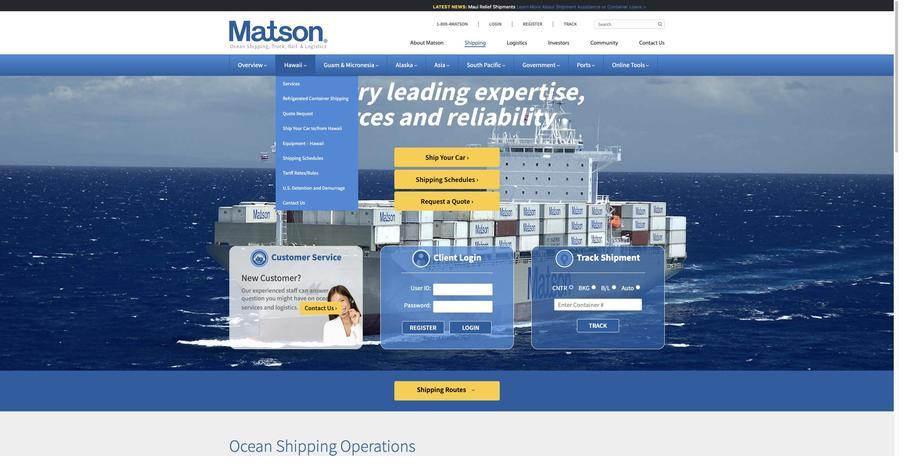 Task type: vqa. For each thing, say whether or not it's contained in the screenshot.
the › inside the "Request a Quote ›" link
no



Task type: locate. For each thing, give the bounding box(es) containing it.
quote request
[[283, 110, 313, 117]]

and
[[398, 100, 441, 132], [313, 185, 321, 191]]

about right more
[[540, 4, 553, 9]]

contact us
[[640, 40, 665, 46], [283, 200, 305, 206]]

shipping up request a quote ›
[[416, 175, 443, 184]]

hawaii right the "to/from" at the left top
[[328, 125, 342, 131]]

services link
[[276, 76, 358, 91]]

more
[[528, 4, 539, 9]]

0 horizontal spatial us
[[300, 200, 305, 206]]

car for to/from
[[303, 125, 310, 131]]

forgot
[[424, 334, 441, 342]]

south
[[467, 61, 483, 69]]

1 horizontal spatial your
[[440, 153, 454, 162]]

online tools link
[[612, 61, 649, 69]]

0 vertical spatial quote
[[283, 110, 295, 117]]

ship up equipment
[[283, 125, 292, 131]]

1 vertical spatial shipment
[[601, 252, 640, 263]]

id:
[[424, 284, 431, 292]]

shipping left the routes
[[417, 385, 444, 394]]

contact us link up "tools"
[[629, 37, 665, 51]]

1 horizontal spatial register
[[523, 21, 543, 27]]

contact up "tools"
[[640, 40, 658, 46]]

1 vertical spatial contact us
[[283, 200, 305, 206]]

refrigerated container shipping link
[[276, 91, 358, 106]]

u.s.
[[283, 185, 291, 191]]

track down learn more about shipment assistance or container loans > link
[[564, 21, 577, 27]]

1 vertical spatial ship
[[425, 153, 439, 162]]

2 horizontal spatial us
[[659, 40, 665, 46]]

us down ocean
[[327, 304, 334, 312]]

overview
[[238, 61, 263, 69]]

request up ship your car to/from hawaii
[[296, 110, 313, 117]]

1 vertical spatial request
[[421, 197, 445, 206]]

schedules for shipping schedules ›
[[444, 175, 475, 184]]

new
[[242, 272, 259, 284]]

track inside button
[[589, 322, 607, 330]]

1 horizontal spatial about
[[540, 4, 553, 9]]

container right or in the right top of the page
[[606, 4, 627, 9]]

1 horizontal spatial contact us link
[[629, 37, 665, 51]]

1 vertical spatial track
[[577, 252, 599, 263]]

shipping
[[465, 40, 486, 46], [330, 95, 349, 102], [283, 155, 301, 161], [416, 175, 443, 184], [417, 385, 444, 394]]

0 horizontal spatial login
[[459, 252, 482, 263]]

login right client
[[459, 252, 482, 263]]

user
[[411, 284, 423, 292]]

1 horizontal spatial quote
[[452, 197, 470, 206]]

register link
[[512, 21, 553, 27], [402, 321, 444, 334]]

contact us down search "icon"
[[640, 40, 665, 46]]

2 horizontal spatial contact
[[640, 40, 658, 46]]

experienced
[[253, 286, 285, 295]]

register
[[523, 21, 543, 27], [410, 324, 437, 332]]

quote down refrigerated
[[283, 110, 295, 117]]

customer
[[271, 251, 310, 263]]

1 horizontal spatial contact us
[[640, 40, 665, 46]]

2 vertical spatial track
[[589, 322, 607, 330]]

0 vertical spatial container
[[606, 4, 627, 9]]

car left the "to/from" at the left top
[[303, 125, 310, 131]]

industry leading expertise, resources and reliability
[[285, 75, 585, 132]]

ship your car ›
[[425, 153, 469, 162]]

investors
[[548, 40, 570, 46]]

car up shipping schedules ›
[[455, 153, 466, 162]]

register link down more
[[512, 21, 553, 27]]

0 horizontal spatial about
[[410, 40, 425, 46]]

register link down password:
[[402, 321, 444, 334]]

register down more
[[523, 21, 543, 27]]

0 vertical spatial car
[[303, 125, 310, 131]]

shipping inside shipping schedules › link
[[416, 175, 443, 184]]

0 vertical spatial and
[[398, 100, 441, 132]]

schedules down equipment – hawaii link
[[302, 155, 323, 161]]

us
[[659, 40, 665, 46], [300, 200, 305, 206], [327, 304, 334, 312]]

0 vertical spatial login
[[489, 21, 502, 27]]

shipping inside shipping schedules link
[[283, 155, 301, 161]]

0 horizontal spatial ship
[[283, 125, 292, 131]]

1 vertical spatial us
[[300, 200, 305, 206]]

0 vertical spatial contact
[[640, 40, 658, 46]]

contact us inside top menu navigation
[[640, 40, 665, 46]]

0 horizontal spatial request
[[296, 110, 313, 117]]

answer
[[310, 286, 329, 295]]

resources
[[285, 100, 393, 132]]

request left 'a'
[[421, 197, 445, 206]]

client login
[[434, 252, 482, 263]]

&
[[341, 61, 345, 69]]

industry
[[285, 75, 380, 107]]

shipping inside shipping link
[[465, 40, 486, 46]]

2 horizontal spatial hawaii
[[328, 125, 342, 131]]

hawaii link
[[284, 61, 307, 69]]

hawaii right –
[[310, 140, 324, 146]]

contact us link down u.s. detention and demurrage
[[276, 195, 358, 210]]

0 horizontal spatial hawaii
[[284, 61, 302, 69]]

ship for ship your car ›
[[425, 153, 439, 162]]

0 vertical spatial us
[[659, 40, 665, 46]]

track button
[[577, 319, 619, 332]]

0 vertical spatial about
[[540, 4, 553, 9]]

None button
[[450, 321, 492, 334]]

forgot password?
[[424, 334, 470, 342]]

›
[[467, 153, 469, 162], [477, 175, 479, 184], [472, 197, 474, 206], [335, 304, 337, 312]]

1 horizontal spatial ship
[[425, 153, 439, 162]]

0 vertical spatial track
[[564, 21, 577, 27]]

0 horizontal spatial schedules
[[302, 155, 323, 161]]

1 vertical spatial contact us link
[[276, 195, 358, 210]]

community link
[[580, 37, 629, 51]]

contact
[[640, 40, 658, 46], [283, 200, 299, 206], [305, 304, 326, 312]]

0 vertical spatial ship
[[283, 125, 292, 131]]

1 vertical spatial register link
[[402, 321, 444, 334]]

0 horizontal spatial register link
[[402, 321, 444, 334]]

any
[[330, 286, 340, 295]]

ocean
[[316, 294, 332, 302]]

1 horizontal spatial login
[[489, 21, 502, 27]]

contact us down u.s.
[[283, 200, 305, 206]]

Enter Container # text field
[[554, 299, 642, 311]]

1 vertical spatial register
[[410, 324, 437, 332]]

1 vertical spatial schedules
[[444, 175, 475, 184]]

request
[[296, 110, 313, 117], [421, 197, 445, 206]]

online tools
[[612, 61, 645, 69]]

request a quote › link
[[395, 191, 500, 211]]

1-800-4matson
[[437, 21, 468, 27]]

online
[[612, 61, 630, 69]]

1 horizontal spatial shipment
[[601, 252, 640, 263]]

shipping up "south" at the right of the page
[[465, 40, 486, 46]]

track for track shipment
[[577, 252, 599, 263]]

us inside top menu navigation
[[659, 40, 665, 46]]

1 horizontal spatial car
[[455, 153, 466, 162]]

shipping inside refrigerated container shipping link
[[330, 95, 349, 102]]

latest news: maui relief shipments learn more about shipment assistance or container loans >
[[431, 4, 644, 9]]

password?
[[442, 334, 470, 342]]

0 vertical spatial your
[[293, 125, 302, 131]]

contact us ›
[[305, 304, 337, 312]]

forgot password? link
[[424, 334, 470, 342]]

latest
[[431, 4, 449, 9]]

rates/rules
[[294, 170, 319, 176]]

password:
[[404, 301, 431, 309]]

detention
[[292, 185, 312, 191]]

1 vertical spatial car
[[455, 153, 466, 162]]

container down services link
[[309, 95, 329, 102]]

1 vertical spatial your
[[440, 153, 454, 162]]

1 vertical spatial and
[[313, 185, 321, 191]]

shipping for shipping schedules ›
[[416, 175, 443, 184]]

0 horizontal spatial shipment
[[554, 4, 575, 9]]

expertise,
[[473, 75, 585, 107]]

ports link
[[577, 61, 595, 69]]

quote right 'a'
[[452, 197, 470, 206]]

ship
[[283, 125, 292, 131], [425, 153, 439, 162]]

search image
[[658, 22, 662, 26]]

contact down on
[[305, 304, 326, 312]]

0 vertical spatial contact us
[[640, 40, 665, 46]]

0 horizontal spatial and
[[313, 185, 321, 191]]

logistics link
[[497, 37, 538, 51]]

us down search "icon"
[[659, 40, 665, 46]]

None search field
[[595, 20, 665, 29]]

staff
[[286, 286, 298, 295]]

shipping schedules › link
[[395, 170, 500, 189]]

loans
[[628, 4, 640, 9]]

shipment up track link
[[554, 4, 575, 9]]

hawaii up services
[[284, 61, 302, 69]]

shipping down equipment
[[283, 155, 301, 161]]

schedules
[[302, 155, 323, 161], [444, 175, 475, 184]]

shipment up b/l 'radio' at the right bottom of the page
[[601, 252, 640, 263]]

schedules for shipping schedules
[[302, 155, 323, 161]]

1 horizontal spatial contact
[[305, 304, 326, 312]]

new customer?
[[242, 272, 301, 284]]

to/from
[[311, 125, 327, 131]]

your up shipping schedules ›
[[440, 153, 454, 162]]

1 vertical spatial about
[[410, 40, 425, 46]]

1 horizontal spatial request
[[421, 197, 445, 206]]

track up bkg radio
[[577, 252, 599, 263]]

0 vertical spatial schedules
[[302, 155, 323, 161]]

customer?
[[260, 272, 301, 284]]

1 vertical spatial login
[[459, 252, 482, 263]]

2 vertical spatial contact
[[305, 304, 326, 312]]

shipments
[[491, 4, 514, 9]]

1 vertical spatial container
[[309, 95, 329, 102]]

0 vertical spatial request
[[296, 110, 313, 117]]

0 horizontal spatial register
[[410, 324, 437, 332]]

1 vertical spatial contact
[[283, 200, 299, 206]]

1 horizontal spatial and
[[398, 100, 441, 132]]

investors link
[[538, 37, 580, 51]]

1 horizontal spatial schedules
[[444, 175, 475, 184]]

Password: password field
[[433, 301, 493, 313]]

track link
[[553, 21, 577, 27]]

and inside industry leading expertise, resources and reliability
[[398, 100, 441, 132]]

about left matson
[[410, 40, 425, 46]]

register up forgot
[[410, 324, 437, 332]]

1 horizontal spatial hawaii
[[310, 140, 324, 146]]

your down quote request
[[293, 125, 302, 131]]

1 horizontal spatial us
[[327, 304, 334, 312]]

login down shipments
[[489, 21, 502, 27]]

us down detention
[[300, 200, 305, 206]]

ship your car to/from hawaii
[[283, 125, 342, 131]]

south pacific link
[[467, 61, 506, 69]]

ship up shipping schedules ›
[[425, 153, 439, 162]]

shipping down services link
[[330, 95, 349, 102]]

shipment
[[554, 4, 575, 9], [601, 252, 640, 263]]

schedules up 'a'
[[444, 175, 475, 184]]

question
[[242, 294, 265, 302]]

0 horizontal spatial quote
[[283, 110, 295, 117]]

shipping inside shipping routes link
[[417, 385, 444, 394]]

equipment – hawaii
[[283, 140, 324, 146]]

client
[[434, 252, 458, 263]]

0 horizontal spatial car
[[303, 125, 310, 131]]

contact down u.s.
[[283, 200, 299, 206]]

0 vertical spatial register link
[[512, 21, 553, 27]]

u.s. detention and demurrage link
[[276, 181, 358, 195]]

0 vertical spatial register
[[523, 21, 543, 27]]

about
[[540, 4, 553, 9], [410, 40, 425, 46]]

0 horizontal spatial your
[[293, 125, 302, 131]]

learn more about shipment assistance or container loans > link
[[515, 4, 644, 9]]

track down the enter container # text box
[[589, 322, 607, 330]]



Task type: describe. For each thing, give the bounding box(es) containing it.
matson
[[426, 40, 444, 46]]

1 vertical spatial quote
[[452, 197, 470, 206]]

track for track button
[[589, 322, 607, 330]]

0 vertical spatial shipment
[[554, 4, 575, 9]]

a
[[447, 197, 450, 206]]

0 vertical spatial contact us link
[[629, 37, 665, 51]]

0 horizontal spatial container
[[309, 95, 329, 102]]

our experienced staff can answer any question you might have on ocean services and logistics.
[[242, 286, 340, 311]]

alaska
[[396, 61, 413, 69]]

tariff rates/rules
[[283, 170, 319, 176]]

community
[[591, 40, 618, 46]]

BKG radio
[[592, 285, 596, 290]]

request a quote ›
[[421, 197, 474, 206]]

leading
[[385, 75, 468, 107]]

our
[[242, 286, 251, 295]]

overview link
[[238, 61, 267, 69]]

Auto radio
[[636, 285, 641, 290]]

relief
[[478, 4, 490, 9]]

track for track link
[[564, 21, 577, 27]]

maui
[[467, 4, 477, 9]]

pacific
[[484, 61, 501, 69]]

2 vertical spatial us
[[327, 304, 334, 312]]

user id:
[[411, 284, 431, 292]]

about matson link
[[410, 37, 454, 51]]

ports
[[577, 61, 591, 69]]

shipping for shipping
[[465, 40, 486, 46]]

guam & micronesia link
[[324, 61, 379, 69]]

1 horizontal spatial container
[[606, 4, 627, 9]]

–
[[307, 140, 309, 146]]

tariff rates/rules link
[[276, 166, 358, 181]]

your for ›
[[440, 153, 454, 162]]

1 horizontal spatial register link
[[512, 21, 553, 27]]

routes
[[445, 385, 466, 394]]

bkg
[[579, 284, 590, 292]]

government
[[523, 61, 556, 69]]

CNTR radio
[[569, 285, 574, 290]]

you
[[266, 294, 276, 302]]

services
[[283, 80, 300, 87]]

image of smiling customer service agent ready to help. image
[[323, 285, 363, 344]]

assistance
[[576, 4, 599, 9]]

0 horizontal spatial contact us link
[[276, 195, 358, 210]]

equipment – hawaii link
[[276, 136, 358, 151]]

news:
[[450, 4, 465, 9]]

guam
[[324, 61, 340, 69]]

learn
[[515, 4, 527, 9]]

or
[[600, 4, 605, 9]]

your for to/from
[[293, 125, 302, 131]]

equipment
[[283, 140, 306, 146]]

refrigerated
[[283, 95, 308, 102]]

tools
[[631, 61, 645, 69]]

1 vertical spatial hawaii
[[328, 125, 342, 131]]

shipping routes link
[[394, 381, 500, 401]]

refrigerated container shipping
[[283, 95, 349, 102]]

service
[[312, 251, 342, 263]]

0 vertical spatial hawaii
[[284, 61, 302, 69]]

1-
[[437, 21, 441, 27]]

track shipment
[[577, 252, 640, 263]]

logistics.
[[275, 303, 299, 311]]

2 vertical spatial hawaii
[[310, 140, 324, 146]]

might
[[277, 294, 293, 302]]

u.s. detention and demurrage
[[283, 185, 345, 191]]

logistics
[[507, 40, 527, 46]]

shipping schedules link
[[276, 151, 358, 166]]

reliability
[[446, 100, 555, 132]]

have
[[294, 294, 307, 302]]

about matson
[[410, 40, 444, 46]]

0 horizontal spatial contact
[[283, 200, 299, 206]]

b/l
[[601, 284, 610, 292]]

shipping schedules
[[283, 155, 323, 161]]

contact us › link
[[300, 302, 342, 314]]

car for ›
[[455, 153, 466, 162]]

asia
[[435, 61, 446, 69]]

ship for ship your car to/from hawaii
[[283, 125, 292, 131]]

about inside top menu navigation
[[410, 40, 425, 46]]

B/L radio
[[612, 285, 617, 290]]

demurrage
[[322, 185, 345, 191]]

shipping for shipping schedules
[[283, 155, 301, 161]]

Search search field
[[595, 20, 665, 29]]

800-
[[441, 21, 449, 27]]

>
[[642, 4, 644, 9]]

shipping schedules ›
[[416, 175, 479, 184]]

government link
[[523, 61, 560, 69]]

auto
[[622, 284, 634, 292]]

login link
[[479, 21, 512, 27]]

User ID: text field
[[433, 284, 493, 295]]

0 horizontal spatial contact us
[[283, 200, 305, 206]]

can
[[299, 286, 308, 295]]

shipping for shipping routes
[[417, 385, 444, 394]]

services and
[[242, 303, 274, 311]]

ship your car to/from hawaii link
[[276, 121, 358, 136]]

shipping routes
[[417, 385, 466, 394]]

contact inside top menu navigation
[[640, 40, 658, 46]]

ship your car › link
[[395, 148, 500, 167]]

on
[[308, 294, 315, 302]]

1-800-4matson link
[[437, 21, 479, 27]]

top menu navigation
[[410, 37, 665, 51]]

cntr
[[553, 284, 567, 292]]

asia link
[[435, 61, 450, 69]]

micronesia
[[346, 61, 375, 69]]

alaska link
[[396, 61, 417, 69]]

guam & micronesia
[[324, 61, 375, 69]]

blue matson logo with ocean, shipping, truck, rail and logistics written beneath it. image
[[229, 21, 328, 50]]

tariff
[[283, 170, 293, 176]]



